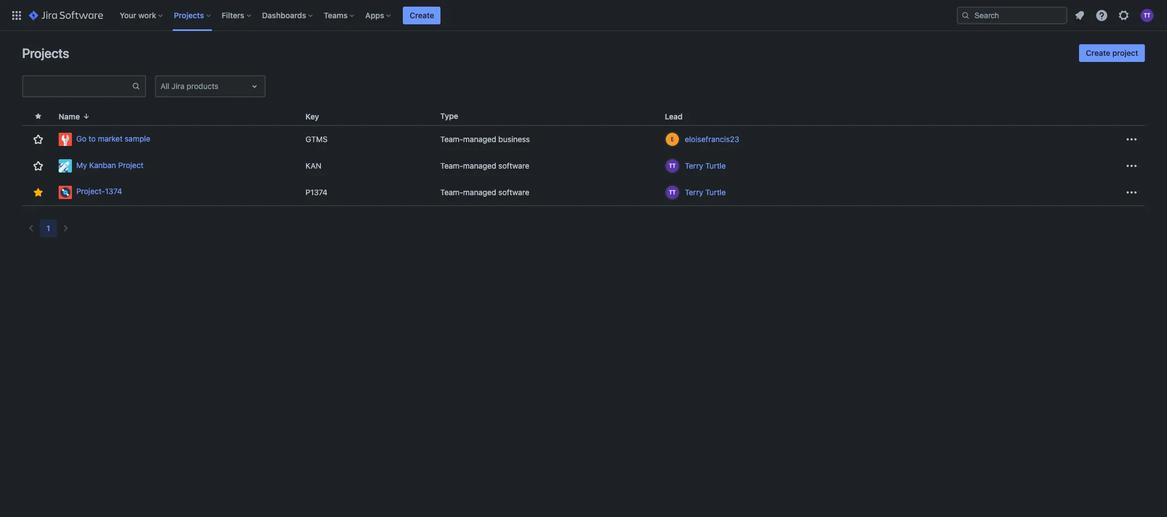 Task type: locate. For each thing, give the bounding box(es) containing it.
0 vertical spatial terry
[[685, 161, 703, 170]]

1 vertical spatial turtle
[[705, 187, 726, 197]]

1 vertical spatial team-managed software
[[440, 187, 529, 197]]

1 terry turtle link from the top
[[685, 161, 726, 172]]

filters button
[[218, 6, 255, 24]]

team-managed software
[[440, 161, 529, 170], [440, 187, 529, 197]]

apps
[[365, 10, 384, 20]]

2 terry turtle link from the top
[[685, 187, 726, 198]]

team-managed software for kan
[[440, 161, 529, 170]]

your profile and settings image
[[1141, 9, 1154, 22]]

1 vertical spatial terry turtle link
[[685, 187, 726, 198]]

create button
[[403, 6, 441, 24]]

2 vertical spatial team-
[[440, 187, 463, 197]]

1 managed from the top
[[463, 134, 496, 144]]

all jira products
[[161, 81, 219, 91]]

1 more image from the top
[[1125, 159, 1139, 173]]

1 vertical spatial software
[[498, 187, 529, 197]]

0 vertical spatial create
[[410, 10, 434, 20]]

previous image
[[24, 222, 38, 235]]

1 vertical spatial create
[[1086, 48, 1111, 58]]

create for create project
[[1086, 48, 1111, 58]]

team- for gtms
[[440, 134, 463, 144]]

1 vertical spatial more image
[[1125, 186, 1139, 199]]

software
[[498, 161, 529, 170], [498, 187, 529, 197]]

0 vertical spatial terry turtle link
[[685, 161, 726, 172]]

terry turtle link
[[685, 161, 726, 172], [685, 187, 726, 198]]

team-managed business
[[440, 134, 530, 144]]

search image
[[961, 11, 970, 20]]

0 vertical spatial terry turtle
[[685, 161, 726, 170]]

gtms
[[306, 134, 328, 144]]

2 terry from the top
[[685, 187, 703, 197]]

turtle
[[705, 161, 726, 170], [705, 187, 726, 197]]

eloisefrancis23 link
[[685, 134, 739, 145]]

create inside primary element
[[410, 10, 434, 20]]

kan
[[306, 161, 321, 170]]

0 vertical spatial turtle
[[705, 161, 726, 170]]

turtle for kan
[[705, 161, 726, 170]]

2 managed from the top
[[463, 161, 496, 170]]

1 terry turtle from the top
[[685, 161, 726, 170]]

settings image
[[1117, 9, 1131, 22]]

create
[[410, 10, 434, 20], [1086, 48, 1111, 58]]

1 vertical spatial team-
[[440, 161, 463, 170]]

1 vertical spatial managed
[[463, 161, 496, 170]]

0 vertical spatial software
[[498, 161, 529, 170]]

1 vertical spatial terry
[[685, 187, 703, 197]]

0 horizontal spatial create
[[410, 10, 434, 20]]

0 vertical spatial team-managed software
[[440, 161, 529, 170]]

project-1374 link
[[59, 186, 297, 199]]

go to market sample
[[76, 134, 150, 143]]

3 managed from the top
[[463, 187, 496, 197]]

2 turtle from the top
[[705, 187, 726, 197]]

1 vertical spatial terry turtle
[[685, 187, 726, 197]]

create project
[[1086, 48, 1139, 58]]

terry turtle
[[685, 161, 726, 170], [685, 187, 726, 197]]

my kanban project link
[[59, 159, 297, 173]]

2 software from the top
[[498, 187, 529, 197]]

my kanban project
[[76, 160, 143, 170]]

1 turtle from the top
[[705, 161, 726, 170]]

projects down appswitcher icon
[[22, 45, 69, 61]]

1 vertical spatial projects
[[22, 45, 69, 61]]

all
[[161, 81, 169, 91]]

1 horizontal spatial create
[[1086, 48, 1111, 58]]

terry
[[685, 161, 703, 170], [685, 187, 703, 197]]

create left project
[[1086, 48, 1111, 58]]

0 vertical spatial managed
[[463, 134, 496, 144]]

team-
[[440, 134, 463, 144], [440, 161, 463, 170], [440, 187, 463, 197]]

star my kanban project image
[[31, 159, 45, 173]]

your
[[120, 10, 136, 20]]

primary element
[[7, 0, 957, 31]]

teams
[[324, 10, 348, 20]]

my
[[76, 160, 87, 170]]

go to market sample link
[[59, 133, 297, 146]]

1 team- from the top
[[440, 134, 463, 144]]

banner
[[0, 0, 1167, 31]]

1374
[[105, 187, 122, 196]]

2 team- from the top
[[440, 161, 463, 170]]

0 vertical spatial team-
[[440, 134, 463, 144]]

to
[[89, 134, 96, 143]]

lead button
[[661, 110, 696, 122]]

projects
[[174, 10, 204, 20], [22, 45, 69, 61]]

1 terry from the top
[[685, 161, 703, 170]]

2 team-managed software from the top
[[440, 187, 529, 197]]

2 terry turtle from the top
[[685, 187, 726, 197]]

0 vertical spatial more image
[[1125, 159, 1139, 173]]

terry turtle for p1374
[[685, 187, 726, 197]]

2 vertical spatial managed
[[463, 187, 496, 197]]

managed for kan
[[463, 161, 496, 170]]

projects right work
[[174, 10, 204, 20]]

managed for p1374
[[463, 187, 496, 197]]

1 team-managed software from the top
[[440, 161, 529, 170]]

2 more image from the top
[[1125, 186, 1139, 199]]

jira software image
[[29, 9, 103, 22], [29, 9, 103, 22]]

work
[[138, 10, 156, 20]]

create right apps popup button
[[410, 10, 434, 20]]

projects inside "dropdown button"
[[174, 10, 204, 20]]

0 vertical spatial projects
[[174, 10, 204, 20]]

1 horizontal spatial projects
[[174, 10, 204, 20]]

projects button
[[171, 6, 215, 24]]

None text field
[[23, 79, 132, 94], [161, 81, 163, 92], [23, 79, 132, 94], [161, 81, 163, 92]]

managed
[[463, 134, 496, 144], [463, 161, 496, 170], [463, 187, 496, 197]]

1 software from the top
[[498, 161, 529, 170]]

star project-1374 image
[[31, 186, 45, 199]]

type
[[440, 111, 458, 121]]

3 team- from the top
[[440, 187, 463, 197]]

terry for kan
[[685, 161, 703, 170]]

kanban
[[89, 160, 116, 170]]

more image
[[1125, 159, 1139, 173], [1125, 186, 1139, 199]]

1 button
[[40, 220, 57, 237]]

team-managed software for p1374
[[440, 187, 529, 197]]

banner containing your work
[[0, 0, 1167, 31]]



Task type: vqa. For each thing, say whether or not it's contained in the screenshot.
second Turtle from the top
yes



Task type: describe. For each thing, give the bounding box(es) containing it.
business
[[498, 134, 530, 144]]

project-1374
[[76, 187, 122, 196]]

Search field
[[957, 6, 1068, 24]]

eloisefrancis23
[[685, 134, 739, 144]]

open image
[[248, 80, 261, 93]]

lead
[[665, 112, 683, 121]]

go
[[76, 134, 86, 143]]

create project button
[[1080, 44, 1145, 62]]

help image
[[1095, 9, 1109, 22]]

create for create
[[410, 10, 434, 20]]

managed for gtms
[[463, 134, 496, 144]]

team- for kan
[[440, 161, 463, 170]]

notifications image
[[1073, 9, 1086, 22]]

jira
[[171, 81, 184, 91]]

project-
[[76, 187, 105, 196]]

products
[[187, 81, 219, 91]]

your work
[[120, 10, 156, 20]]

name
[[59, 112, 80, 121]]

key
[[306, 112, 319, 121]]

your work button
[[116, 6, 167, 24]]

dashboards
[[262, 10, 306, 20]]

next image
[[59, 222, 72, 235]]

teams button
[[321, 6, 359, 24]]

terry for p1374
[[685, 187, 703, 197]]

filters
[[222, 10, 244, 20]]

project
[[1113, 48, 1139, 58]]

project
[[118, 160, 143, 170]]

1
[[46, 224, 50, 233]]

software for kan
[[498, 161, 529, 170]]

name button
[[54, 110, 95, 122]]

terry turtle for kan
[[685, 161, 726, 170]]

terry turtle link for kan
[[685, 161, 726, 172]]

dashboards button
[[259, 6, 317, 24]]

software for p1374
[[498, 187, 529, 197]]

p1374
[[306, 187, 328, 197]]

team- for p1374
[[440, 187, 463, 197]]

0 horizontal spatial projects
[[22, 45, 69, 61]]

more image
[[1125, 133, 1139, 146]]

key button
[[301, 110, 332, 122]]

turtle for p1374
[[705, 187, 726, 197]]

terry turtle link for p1374
[[685, 187, 726, 198]]

sample
[[125, 134, 150, 143]]

apps button
[[362, 6, 395, 24]]

appswitcher icon image
[[10, 9, 23, 22]]

star go to market sample image
[[31, 133, 45, 146]]

market
[[98, 134, 123, 143]]



